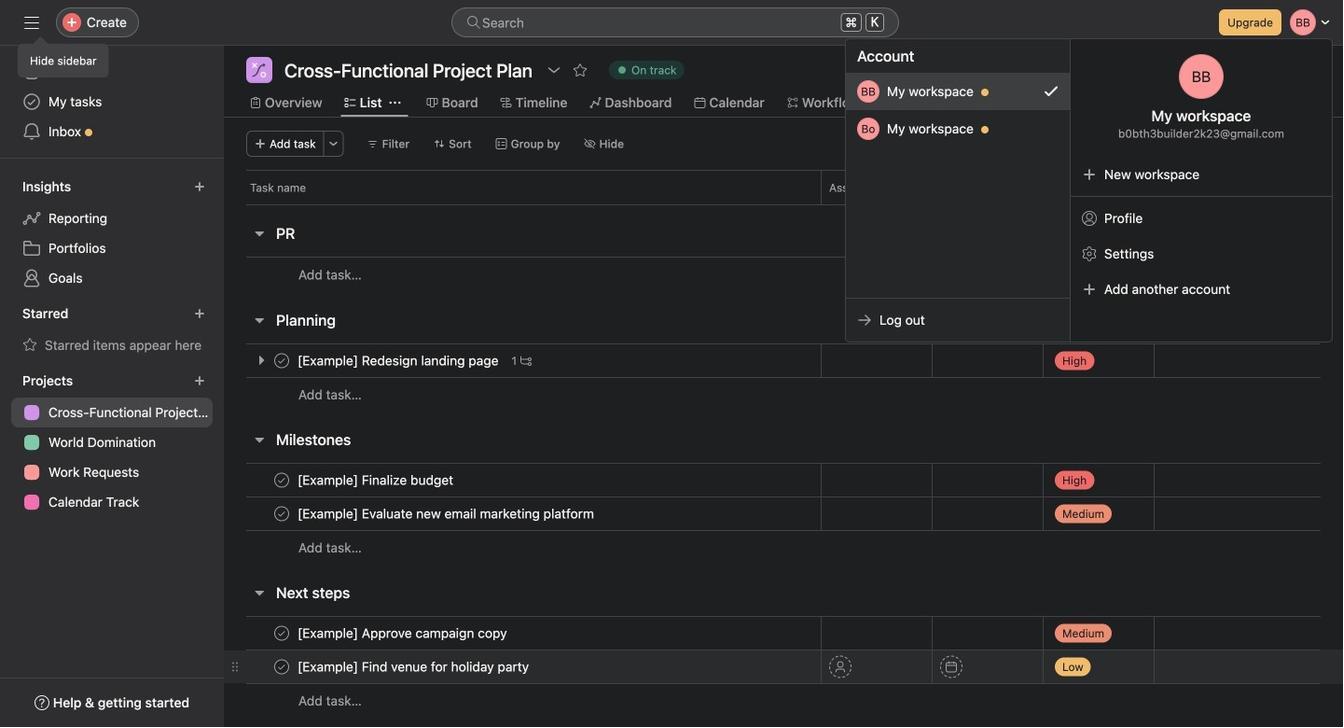 Task type: locate. For each thing, give the bounding box(es) containing it.
row
[[224, 170, 1344, 204], [246, 203, 1322, 205], [224, 257, 1344, 292], [224, 343, 1344, 378], [224, 377, 1344, 412], [224, 463, 1344, 497], [224, 497, 1344, 531], [224, 530, 1344, 565], [224, 616, 1344, 651], [224, 650, 1344, 684], [224, 683, 1344, 718]]

1 mark complete image from the top
[[271, 350, 293, 372]]

2 collapse task list for this group image from the top
[[252, 313, 267, 328]]

mark complete checkbox inside [example] find venue for holiday party cell
[[271, 656, 293, 678]]

task name text field inside [example] approve campaign copy cell
[[294, 624, 513, 643]]

mark complete image inside [example] evaluate new email marketing platform cell
[[271, 503, 293, 525]]

mark complete checkbox for collapse task list for this group icon associated with 'header next steps' tree grid
[[271, 622, 293, 644]]

global element
[[0, 46, 224, 158]]

1 vertical spatial mark complete checkbox
[[271, 469, 293, 491]]

mark complete image inside [example] find venue for holiday party cell
[[271, 656, 293, 678]]

3 mark complete image from the top
[[271, 503, 293, 525]]

4 task name text field from the top
[[294, 658, 535, 676]]

4 mark complete image from the top
[[271, 622, 293, 644]]

insights element
[[0, 170, 224, 297]]

2 mark complete checkbox from the top
[[271, 656, 293, 678]]

task name text field for [example] find venue for holiday party cell
[[294, 658, 535, 676]]

mark complete image
[[271, 350, 293, 372], [271, 469, 293, 491], [271, 503, 293, 525], [271, 622, 293, 644], [271, 656, 293, 678]]

mark complete checkbox for [example] find venue for holiday party cell
[[271, 656, 293, 678]]

2 vertical spatial mark complete checkbox
[[271, 622, 293, 644]]

more actions image
[[328, 138, 339, 149]]

1 mark complete checkbox from the top
[[271, 350, 293, 372]]

add to starred image
[[573, 63, 588, 77]]

[example] redesign landing page cell
[[224, 343, 821, 378]]

[example] finalize budget cell
[[224, 463, 821, 497]]

3 task name text field from the top
[[294, 624, 513, 643]]

task name text field inside [example] redesign landing page cell
[[294, 351, 504, 370]]

2 mark complete checkbox from the top
[[271, 469, 293, 491]]

0 vertical spatial collapse task list for this group image
[[252, 432, 267, 447]]

mark complete checkbox for [example] evaluate new email marketing platform cell
[[271, 503, 293, 525]]

2 task name text field from the top
[[294, 504, 600, 523]]

task name text field inside [example] evaluate new email marketing platform cell
[[294, 504, 600, 523]]

None text field
[[280, 57, 538, 83]]

task name text field inside [example] find venue for holiday party cell
[[294, 658, 535, 676]]

1 vertical spatial collapse task list for this group image
[[252, 585, 267, 600]]

2 collapse task list for this group image from the top
[[252, 585, 267, 600]]

Task name text field
[[294, 471, 459, 490]]

5 mark complete image from the top
[[271, 656, 293, 678]]

mark complete checkbox inside [example] evaluate new email marketing platform cell
[[271, 503, 293, 525]]

tooltip
[[19, 39, 108, 77]]

1 mark complete checkbox from the top
[[271, 503, 293, 525]]

0 vertical spatial mark complete checkbox
[[271, 350, 293, 372]]

mark complete checkbox inside [example] finalize budget cell
[[271, 469, 293, 491]]

collapse task list for this group image
[[252, 226, 267, 241], [252, 313, 267, 328]]

None field
[[452, 7, 900, 37]]

collapse task list for this group image for 'header next steps' tree grid
[[252, 585, 267, 600]]

[example] approve campaign copy cell
[[224, 616, 821, 651]]

1 collapse task list for this group image from the top
[[252, 432, 267, 447]]

0 vertical spatial mark complete checkbox
[[271, 503, 293, 525]]

0 vertical spatial collapse task list for this group image
[[252, 226, 267, 241]]

mark complete image for task name text field within [example] find venue for holiday party cell
[[271, 656, 293, 678]]

1 vertical spatial mark complete checkbox
[[271, 656, 293, 678]]

radio item
[[847, 73, 1071, 110]]

Mark complete checkbox
[[271, 503, 293, 525], [271, 656, 293, 678]]

menu
[[847, 39, 1333, 342]]

mark complete image for task name text field within [example] evaluate new email marketing platform cell
[[271, 503, 293, 525]]

1 task name text field from the top
[[294, 351, 504, 370]]

mark complete image inside [example] finalize budget cell
[[271, 469, 293, 491]]

mark complete checkbox inside [example] approve campaign copy cell
[[271, 622, 293, 644]]

1 vertical spatial collapse task list for this group image
[[252, 313, 267, 328]]

Task name text field
[[294, 351, 504, 370], [294, 504, 600, 523], [294, 624, 513, 643], [294, 658, 535, 676]]

Mark complete checkbox
[[271, 350, 293, 372], [271, 469, 293, 491], [271, 622, 293, 644]]

2 mark complete image from the top
[[271, 469, 293, 491]]

manage project members image
[[1070, 59, 1093, 81]]

new project or portfolio image
[[194, 375, 205, 386]]

1 collapse task list for this group image from the top
[[252, 226, 267, 241]]

collapse task list for this group image
[[252, 432, 267, 447], [252, 585, 267, 600]]

[example] evaluate new email marketing platform cell
[[224, 497, 821, 531]]

add items to starred image
[[194, 308, 205, 319]]

mark complete image inside [example] approve campaign copy cell
[[271, 622, 293, 644]]

3 mark complete checkbox from the top
[[271, 622, 293, 644]]

mark complete image for task name text field inside the [example] approve campaign copy cell
[[271, 622, 293, 644]]

task name text field for [example] approve campaign copy cell
[[294, 624, 513, 643]]



Task type: describe. For each thing, give the bounding box(es) containing it.
hide sidebar image
[[24, 15, 39, 30]]

expand subtask list for the task [example] redesign landing page image
[[254, 353, 269, 368]]

Search tasks, projects, and more text field
[[452, 7, 900, 37]]

task name text field for [example] evaluate new email marketing platform cell
[[294, 504, 600, 523]]

tab actions image
[[390, 97, 401, 108]]

show options image
[[547, 63, 562, 77]]

mark complete checkbox inside [example] redesign landing page cell
[[271, 350, 293, 372]]

header planning tree grid
[[224, 343, 1344, 412]]

line_and_symbols image
[[252, 63, 267, 77]]

[example] find venue for holiday party cell
[[224, 650, 821, 684]]

mark complete image inside [example] redesign landing page cell
[[271, 350, 293, 372]]

starred element
[[0, 297, 224, 364]]

header next steps tree grid
[[224, 616, 1344, 718]]

mark complete checkbox for header milestones tree grid collapse task list for this group icon
[[271, 469, 293, 491]]

new insights image
[[194, 181, 205, 192]]

header milestones tree grid
[[224, 463, 1344, 565]]

mark complete image for task name text box
[[271, 469, 293, 491]]

projects element
[[0, 364, 224, 521]]

1 subtask image
[[521, 355, 532, 366]]

collapse task list for this group image for header milestones tree grid
[[252, 432, 267, 447]]



Task type: vqa. For each thing, say whether or not it's contained in the screenshot.
What We'Ve Accomplished
no



